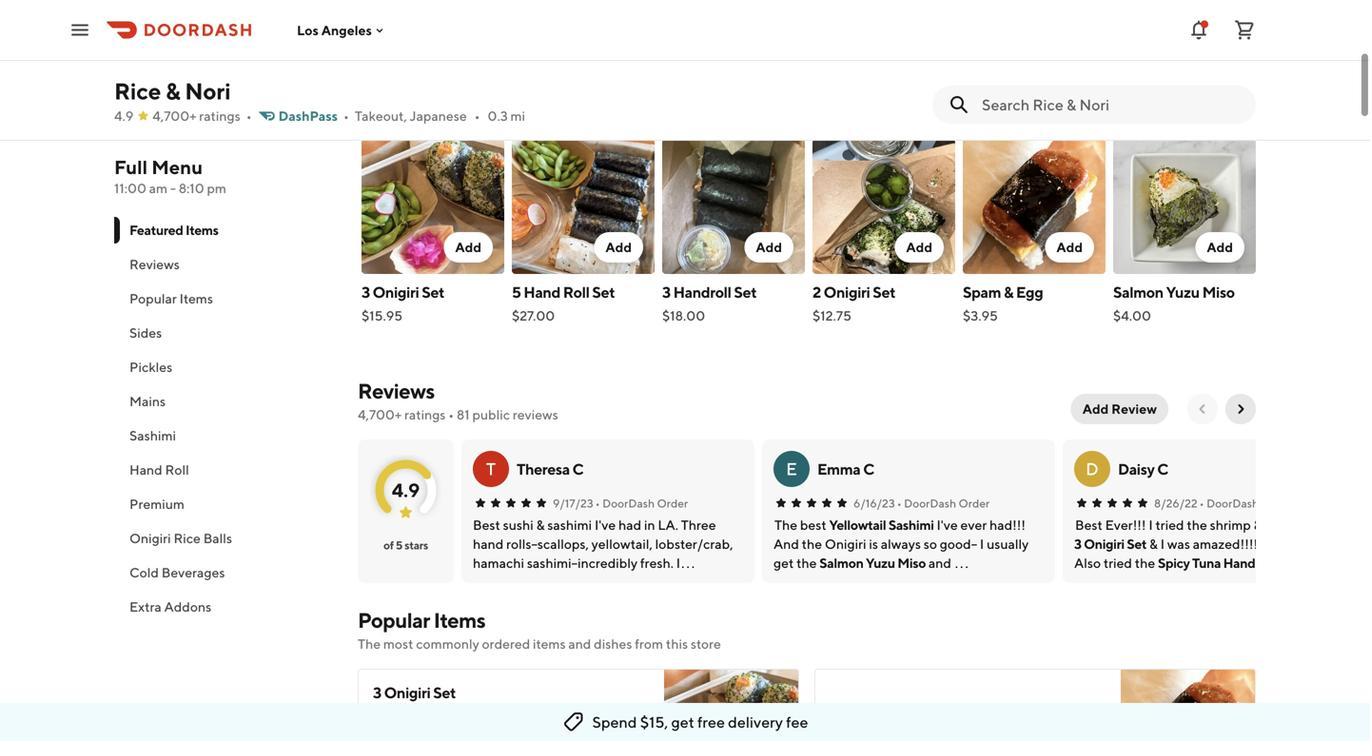 Task type: locate. For each thing, give the bounding box(es) containing it.
1 vertical spatial egg
[[883, 703, 910, 721]]

set for 3 handroll set $18.00
[[734, 283, 757, 301]]

hand right tuna
[[1223, 555, 1255, 571]]

add button for 5 hand roll set
[[594, 232, 643, 263]]

& for spam & egg $3.95
[[1004, 283, 1013, 301]]

popular up 'most' at the left bottom of the page
[[358, 608, 430, 633]]

add button
[[444, 232, 493, 263], [594, 232, 643, 263], [744, 232, 794, 263], [895, 232, 944, 263], [1045, 232, 1094, 263], [1195, 232, 1245, 263]]

6 add button from the left
[[1195, 232, 1245, 263]]

yuzu inside salmon yuzu miso $4.00
[[1166, 283, 1200, 301]]

0 horizontal spatial featured items
[[129, 222, 218, 238]]

1 horizontal spatial rice
[[174, 530, 201, 546]]

1 horizontal spatial delivery
[[728, 713, 783, 731]]

1 horizontal spatial 4.9
[[392, 479, 420, 501]]

0 vertical spatial popular
[[129, 291, 177, 306]]

1 vertical spatial one
[[373, 727, 396, 741]]

0 horizontal spatial spam
[[830, 703, 868, 721]]

spicy tuna hand roll button
[[1158, 554, 1281, 573]]

1 vertical spatial ratings
[[404, 407, 446, 422]]

sashimi down 6/16/23
[[889, 517, 934, 533]]

hand up premium
[[129, 462, 162, 478]]

reviews down $15.95
[[358, 379, 435, 403]]

• left the dashpass
[[246, 108, 252, 124]]

0 horizontal spatial and
[[568, 636, 591, 652]]

1 vertical spatial and
[[626, 708, 648, 724]]

3 onigiri set choice of three pieces of onigiri, one side, and one pickle.
[[373, 684, 648, 741]]

0 horizontal spatial c
[[572, 460, 584, 478]]

this inside the popular items the most commonly ordered items and dishes from this store
[[666, 636, 688, 652]]

3 • doordash order from the left
[[1200, 497, 1292, 510]]

from right more)
[[688, 15, 716, 30]]

add review button
[[1071, 394, 1168, 424]]

0 vertical spatial hand
[[524, 283, 560, 301]]

1 vertical spatial miso
[[897, 555, 926, 571]]

doordash
[[602, 497, 655, 510], [904, 497, 956, 510], [1207, 497, 1259, 510]]

1 horizontal spatial sashimi
[[889, 517, 934, 533]]

• left takeout, in the left top of the page
[[343, 108, 349, 124]]

order
[[657, 497, 688, 510], [959, 497, 990, 510], [1261, 497, 1292, 510]]

0 horizontal spatial 4.9
[[114, 108, 133, 124]]

popular inside button
[[129, 291, 177, 306]]

or
[[636, 15, 648, 30]]

0 vertical spatial 5
[[512, 283, 521, 301]]

get $0 delivery fees on your first order (of $15 or more) from this store.
[[369, 15, 739, 49]]

1 vertical spatial spam
[[830, 703, 868, 721]]

featured items heading
[[358, 97, 517, 128]]

Item Search search field
[[982, 94, 1241, 115]]

0 vertical spatial yuzu
[[1166, 283, 1200, 301]]

doordash up yellowtail sashimi
[[904, 497, 956, 510]]

1 horizontal spatial 4,700+
[[358, 407, 402, 422]]

yuzu down yellowtail sashimi button
[[866, 555, 895, 571]]

of right pieces
[[511, 708, 523, 724]]

items inside the popular items the most commonly ordered items and dishes from this store
[[434, 608, 485, 633]]

0 horizontal spatial this
[[666, 636, 688, 652]]

0 vertical spatial one
[[569, 708, 592, 724]]

pickle.
[[399, 727, 438, 741]]

yuzu inside button
[[866, 555, 895, 571]]

3 inside 3 onigiri set spicy tuna hand roll
[[1074, 536, 1082, 552]]

nori
[[185, 78, 231, 105]]

1 vertical spatial this
[[666, 636, 688, 652]]

0 horizontal spatial salmon
[[820, 555, 863, 571]]

d
[[1086, 459, 1099, 479]]

public
[[472, 407, 510, 422]]

extra addons
[[129, 599, 211, 615]]

reviews up popular items
[[129, 256, 180, 272]]

1 vertical spatial hand
[[129, 462, 162, 478]]

featured down store.
[[358, 98, 454, 126]]

onigiri
[[373, 283, 419, 301], [824, 283, 870, 301], [129, 530, 171, 546], [1084, 536, 1125, 552], [384, 684, 430, 702]]

spam inside spam & egg $3.95
[[963, 283, 1001, 301]]

•
[[246, 108, 252, 124], [343, 108, 349, 124], [474, 108, 480, 124], [448, 407, 454, 422], [595, 497, 600, 510], [897, 497, 902, 510], [1200, 497, 1204, 510]]

2 horizontal spatial • doordash order
[[1200, 497, 1292, 510]]

egg
[[1016, 283, 1043, 301], [883, 703, 910, 721]]

doordash for d
[[1207, 497, 1259, 510]]

0 horizontal spatial doordash
[[602, 497, 655, 510]]

sides button
[[114, 316, 335, 350]]

this right more)
[[718, 15, 739, 30]]

onigiri for 3 onigiri set $15.95
[[373, 283, 419, 301]]

hand up $27.00
[[524, 283, 560, 301]]

roll down 5 hand roll set image
[[563, 283, 590, 301]]

set inside 2 onigiri set $12.75
[[873, 283, 895, 301]]

0 vertical spatial &
[[166, 78, 180, 105]]

• doordash order right 9/17/23
[[595, 497, 688, 510]]

onigiri down d
[[1084, 536, 1125, 552]]

4,700+ inside reviews 4,700+ ratings • 81 public reviews
[[358, 407, 402, 422]]

doordash right 8/26/22
[[1207, 497, 1259, 510]]

salmon inside button
[[820, 555, 863, 571]]

9/17/23
[[553, 497, 593, 510]]

0 horizontal spatial ratings
[[199, 108, 240, 124]]

and right side,
[[626, 708, 648, 724]]

1 vertical spatial popular
[[358, 608, 430, 633]]

most
[[383, 636, 413, 652]]

set inside the 3 onigiri set choice of three pieces of onigiri, one side, and one pickle.
[[433, 684, 456, 702]]

one left side,
[[569, 708, 592, 724]]

& for rice & nori
[[166, 78, 180, 105]]

spend
[[592, 713, 637, 731]]

addons
[[164, 599, 211, 615]]

roll inside 5 hand roll set $27.00
[[563, 283, 590, 301]]

reviews for reviews 4,700+ ratings • 81 public reviews
[[358, 379, 435, 403]]

from inside get $0 delivery fees on your first order (of $15 or more) from this store.
[[688, 15, 716, 30]]

1 c from the left
[[572, 460, 584, 478]]

2 horizontal spatial c
[[1157, 460, 1168, 478]]

set
[[422, 283, 444, 301], [592, 283, 615, 301], [734, 283, 757, 301], [873, 283, 895, 301], [1127, 536, 1147, 552], [433, 684, 456, 702]]

next image
[[1233, 402, 1248, 417]]

1 horizontal spatial one
[[569, 708, 592, 724]]

rice up the 4,700+ ratings •
[[114, 78, 161, 105]]

0 vertical spatial egg
[[1016, 283, 1043, 301]]

1 horizontal spatial reviews
[[358, 379, 435, 403]]

0 horizontal spatial egg
[[883, 703, 910, 721]]

0 vertical spatial salmon
[[1113, 283, 1163, 301]]

one
[[569, 708, 592, 724], [373, 727, 396, 741]]

spam & egg image
[[963, 139, 1106, 274], [1121, 669, 1256, 741]]

$27.00
[[512, 308, 555, 324]]

4,700+ down reviews link
[[358, 407, 402, 422]]

three
[[434, 708, 467, 724]]

1 vertical spatial salmon
[[820, 555, 863, 571]]

1 doordash from the left
[[602, 497, 655, 510]]

mains button
[[114, 384, 335, 419]]

yellowtail
[[829, 517, 886, 533]]

$15.95
[[362, 308, 403, 324]]

spam
[[963, 283, 1001, 301], [830, 703, 868, 721]]

salmon down yellowtail
[[820, 555, 863, 571]]

0 vertical spatial featured items
[[358, 98, 517, 126]]

cold beverages
[[129, 565, 225, 580]]

miso down yellowtail sashimi button
[[897, 555, 926, 571]]

1 horizontal spatial hand
[[524, 283, 560, 301]]

5 add button from the left
[[1045, 232, 1094, 263]]

hand roll button
[[114, 453, 335, 487]]

$15
[[613, 15, 634, 30]]

balls
[[203, 530, 232, 546]]

1 horizontal spatial featured
[[358, 98, 454, 126]]

0 horizontal spatial reviews
[[129, 256, 180, 272]]

4.9 up the full
[[114, 108, 133, 124]]

spam right fee
[[830, 703, 868, 721]]

onigiri up choice
[[384, 684, 430, 702]]

spam up $3.95
[[963, 283, 1001, 301]]

3
[[362, 283, 370, 301], [662, 283, 671, 301], [1074, 536, 1082, 552], [373, 684, 381, 702]]

0 horizontal spatial roll
[[165, 462, 189, 478]]

& for spam & egg
[[871, 703, 880, 721]]

1 horizontal spatial 5
[[512, 283, 521, 301]]

1 vertical spatial from
[[635, 636, 663, 652]]

egg for spam & egg
[[883, 703, 910, 721]]

3 for 3 onigiri set choice of three pieces of onigiri, one side, and one pickle.
[[373, 684, 381, 702]]

&
[[166, 78, 180, 105], [1004, 283, 1013, 301], [871, 703, 880, 721]]

onigiri up $15.95
[[373, 283, 419, 301]]

3 order from the left
[[1261, 497, 1292, 510]]

3 onigiri set image
[[362, 139, 504, 274], [664, 669, 799, 741]]

0 horizontal spatial miso
[[897, 555, 926, 571]]

1 vertical spatial featured
[[129, 222, 183, 238]]

1 • doordash order from the left
[[595, 497, 688, 510]]

onigiri up 'cold'
[[129, 530, 171, 546]]

and inside the popular items the most commonly ordered items and dishes from this store
[[568, 636, 591, 652]]

miso down the salmon yuzu miso image
[[1202, 283, 1235, 301]]

delivery right the $0 at the left of the page
[[413, 15, 460, 30]]

• doordash order up yellowtail sashimi
[[897, 497, 990, 510]]

hand inside button
[[129, 462, 162, 478]]

0 vertical spatial and
[[568, 636, 591, 652]]

3 onigiri set image down store
[[664, 669, 799, 741]]

4.9 up of 5 stars
[[392, 479, 420, 501]]

onigiri inside 3 onigiri set $15.95
[[373, 283, 419, 301]]

hand inside 5 hand roll set $27.00
[[524, 283, 560, 301]]

salmon up $4.00
[[1113, 283, 1163, 301]]

5 left stars
[[396, 539, 402, 552]]

from right 'dishes'
[[635, 636, 663, 652]]

0 vertical spatial miso
[[1202, 283, 1235, 301]]

2 vertical spatial &
[[871, 703, 880, 721]]

daisy
[[1118, 460, 1155, 478]]

0 horizontal spatial order
[[657, 497, 688, 510]]

one down choice
[[373, 727, 396, 741]]

ratings down reviews link
[[404, 407, 446, 422]]

1 add button from the left
[[444, 232, 493, 263]]

reviews
[[513, 407, 558, 422]]

1 vertical spatial spam & egg image
[[1121, 669, 1256, 741]]

0 horizontal spatial delivery
[[413, 15, 460, 30]]

set inside 3 handroll set $18.00
[[734, 283, 757, 301]]

this left store
[[666, 636, 688, 652]]

0 horizontal spatial 3 onigiri set image
[[362, 139, 504, 274]]

sashimi down mains
[[129, 428, 176, 443]]

• inside reviews 4,700+ ratings • 81 public reviews
[[448, 407, 454, 422]]

reviews inside button
[[129, 256, 180, 272]]

popular up sides
[[129, 291, 177, 306]]

set inside 3 onigiri set $15.95
[[422, 283, 444, 301]]

rice inside button
[[174, 530, 201, 546]]

3 inside 3 onigiri set $15.95
[[362, 283, 370, 301]]

salmon inside salmon yuzu miso $4.00
[[1113, 283, 1163, 301]]

popular for popular items
[[129, 291, 177, 306]]

1 vertical spatial 4,700+
[[358, 407, 402, 422]]

3 inside 3 handroll set $18.00
[[662, 283, 671, 301]]

ratings down nori
[[199, 108, 240, 124]]

1 horizontal spatial spam
[[963, 283, 1001, 301]]

set for 2 onigiri set $12.75
[[873, 283, 895, 301]]

hand
[[524, 283, 560, 301], [129, 462, 162, 478], [1223, 555, 1255, 571]]

3 doordash from the left
[[1207, 497, 1259, 510]]

2 horizontal spatial hand
[[1223, 555, 1255, 571]]

1 vertical spatial roll
[[165, 462, 189, 478]]

roll up premium
[[165, 462, 189, 478]]

1 horizontal spatial featured items
[[358, 98, 517, 126]]

5 up $27.00
[[512, 283, 521, 301]]

2 order from the left
[[959, 497, 990, 510]]

0 vertical spatial reviews
[[129, 256, 180, 272]]

order for d
[[1261, 497, 1292, 510]]

2 c from the left
[[863, 460, 874, 478]]

ratings
[[199, 108, 240, 124], [404, 407, 446, 422]]

next button of carousel image
[[1233, 105, 1248, 120]]

3 onigiri set spicy tuna hand roll
[[1074, 536, 1281, 571]]

add button for 2 onigiri set
[[895, 232, 944, 263]]

add for 2 onigiri set
[[906, 239, 932, 255]]

1 horizontal spatial roll
[[563, 283, 590, 301]]

popular items button
[[114, 282, 335, 316]]

1 horizontal spatial egg
[[1016, 283, 1043, 301]]

spend $15, get free delivery fee
[[592, 713, 808, 731]]

2 add button from the left
[[594, 232, 643, 263]]

1 vertical spatial 5
[[396, 539, 402, 552]]

set for 3 onigiri set choice of three pieces of onigiri, one side, and one pickle.
[[433, 684, 456, 702]]

sashimi button
[[114, 419, 335, 453]]

c right the emma
[[863, 460, 874, 478]]

onigiri inside the 3 onigiri set choice of three pieces of onigiri, one side, and one pickle.
[[384, 684, 430, 702]]

roll right tuna
[[1258, 555, 1281, 571]]

previous image
[[1195, 402, 1210, 417]]

items
[[458, 98, 517, 126], [186, 222, 218, 238], [179, 291, 213, 306], [434, 608, 485, 633]]

onigiri inside 3 onigiri set spicy tuna hand roll
[[1084, 536, 1125, 552]]

delivery left fee
[[728, 713, 783, 731]]

on
[[489, 15, 504, 30]]

onigiri up $12.75
[[824, 283, 870, 301]]

0 vertical spatial featured
[[358, 98, 454, 126]]

miso inside button
[[897, 555, 926, 571]]

1 horizontal spatial from
[[688, 15, 716, 30]]

0 vertical spatial 4,700+
[[153, 108, 196, 124]]

1 horizontal spatial ratings
[[404, 407, 446, 422]]

c up 9/17/23
[[572, 460, 584, 478]]

daisy c
[[1118, 460, 1168, 478]]

3 add button from the left
[[744, 232, 794, 263]]

egg inside spam & egg $3.95
[[1016, 283, 1043, 301]]

4 add button from the left
[[895, 232, 944, 263]]

• right 6/16/23
[[897, 497, 902, 510]]

doordash for t
[[602, 497, 655, 510]]

onigiri inside onigiri rice balls button
[[129, 530, 171, 546]]

3 inside the 3 onigiri set choice of three pieces of onigiri, one side, and one pickle.
[[373, 684, 381, 702]]

of left stars
[[383, 539, 394, 552]]

hand inside 3 onigiri set spicy tuna hand roll
[[1223, 555, 1255, 571]]

dishes
[[594, 636, 632, 652]]

3 onigiri set image down japanese
[[362, 139, 504, 274]]

4,700+ down rice & nori
[[153, 108, 196, 124]]

1 vertical spatial yuzu
[[866, 555, 895, 571]]

1 vertical spatial &
[[1004, 283, 1013, 301]]

2 horizontal spatial order
[[1261, 497, 1292, 510]]

3 for 3 onigiri set $15.95
[[362, 283, 370, 301]]

reviews inside reviews 4,700+ ratings • 81 public reviews
[[358, 379, 435, 403]]

set inside 3 onigiri set spicy tuna hand roll
[[1127, 536, 1147, 552]]

and right items on the left
[[568, 636, 591, 652]]

add for spam & egg
[[1057, 239, 1083, 255]]

2 horizontal spatial &
[[1004, 283, 1013, 301]]

$12.75
[[813, 308, 852, 324]]

1 horizontal spatial miso
[[1202, 283, 1235, 301]]

add button for 3 handroll set
[[744, 232, 794, 263]]

doordash right 9/17/23
[[602, 497, 655, 510]]

onigiri for 3 onigiri set choice of three pieces of onigiri, one side, and one pickle.
[[384, 684, 430, 702]]

yuzu for salmon yuzu miso
[[866, 555, 895, 571]]

tuna
[[1192, 555, 1221, 571]]

set for 3 onigiri set spicy tuna hand roll
[[1127, 536, 1147, 552]]

2 horizontal spatial doordash
[[1207, 497, 1259, 510]]

your
[[506, 15, 533, 30]]

0 horizontal spatial yuzu
[[866, 555, 895, 571]]

commonly
[[416, 636, 479, 652]]

spam for spam & egg $3.95
[[963, 283, 1001, 301]]

c right 'daisy'
[[1157, 460, 1168, 478]]

featured down am
[[129, 222, 183, 238]]

of up pickle.
[[419, 708, 431, 724]]

1 horizontal spatial and
[[626, 708, 648, 724]]

from
[[688, 15, 716, 30], [635, 636, 663, 652]]

full menu 11:00 am - 8:10 pm
[[114, 156, 226, 196]]

1 vertical spatial reviews
[[358, 379, 435, 403]]

takeout,
[[355, 108, 407, 124]]

1 horizontal spatial popular
[[358, 608, 430, 633]]

rice left balls
[[174, 530, 201, 546]]

of
[[383, 539, 394, 552], [419, 708, 431, 724], [511, 708, 523, 724]]

0 vertical spatial spam
[[963, 283, 1001, 301]]

0 vertical spatial this
[[718, 15, 739, 30]]

popular inside the popular items the most commonly ordered items and dishes from this store
[[358, 608, 430, 633]]

c for t
[[572, 460, 584, 478]]

0 vertical spatial 4.9
[[114, 108, 133, 124]]

yuzu down the salmon yuzu miso image
[[1166, 283, 1200, 301]]

1 horizontal spatial c
[[863, 460, 874, 478]]

1 horizontal spatial yuzu
[[1166, 283, 1200, 301]]

rice
[[114, 78, 161, 105], [174, 530, 201, 546]]

add review
[[1083, 401, 1157, 417]]

& inside spam & egg $3.95
[[1004, 283, 1013, 301]]

0 vertical spatial sashimi
[[129, 428, 176, 443]]

featured
[[358, 98, 454, 126], [129, 222, 183, 238]]

• left 81
[[448, 407, 454, 422]]

miso for salmon yuzu miso $4.00
[[1202, 283, 1235, 301]]

3 c from the left
[[1157, 460, 1168, 478]]

2 doordash from the left
[[904, 497, 956, 510]]

c
[[572, 460, 584, 478], [863, 460, 874, 478], [1157, 460, 1168, 478]]

2 • doordash order from the left
[[897, 497, 990, 510]]

0 horizontal spatial &
[[166, 78, 180, 105]]

0 horizontal spatial one
[[373, 727, 396, 741]]

1 vertical spatial 3 onigiri set image
[[664, 669, 799, 741]]

$4.00
[[1113, 308, 1151, 324]]

c for d
[[1157, 460, 1168, 478]]

full
[[114, 156, 148, 178]]

add for 3 onigiri set
[[455, 239, 481, 255]]

delivery inside get $0 delivery fees on your first order (of $15 or more) from this store.
[[413, 15, 460, 30]]

reviews button
[[114, 247, 335, 282]]

salmon
[[1113, 283, 1163, 301], [820, 555, 863, 571]]

0 horizontal spatial popular
[[129, 291, 177, 306]]

mains
[[129, 393, 166, 409]]

onigiri inside 2 onigiri set $12.75
[[824, 283, 870, 301]]

0 horizontal spatial featured
[[129, 222, 183, 238]]

0 horizontal spatial • doordash order
[[595, 497, 688, 510]]

1 order from the left
[[657, 497, 688, 510]]

miso inside salmon yuzu miso $4.00
[[1202, 283, 1235, 301]]

1 horizontal spatial 3 onigiri set image
[[664, 669, 799, 741]]

stars
[[404, 539, 428, 552]]

0 vertical spatial from
[[688, 15, 716, 30]]

• doordash order up spicy tuna hand roll button
[[1200, 497, 1292, 510]]

2 horizontal spatial of
[[511, 708, 523, 724]]

yuzu for salmon yuzu miso $4.00
[[1166, 283, 1200, 301]]

1 horizontal spatial spam & egg image
[[1121, 669, 1256, 741]]



Task type: describe. For each thing, give the bounding box(es) containing it.
• left 0.3
[[474, 108, 480, 124]]

yellowtail sashimi button
[[829, 516, 934, 535]]

theresa
[[517, 460, 570, 478]]

japanese
[[410, 108, 467, 124]]

extra
[[129, 599, 162, 615]]

items inside heading
[[458, 98, 517, 126]]

81
[[457, 407, 470, 422]]

choice
[[373, 708, 416, 724]]

0 horizontal spatial sashimi
[[129, 428, 176, 443]]

miso for salmon yuzu miso
[[897, 555, 926, 571]]

spicy
[[1158, 555, 1190, 571]]

roll inside 3 onigiri set spicy tuna hand roll
[[1258, 555, 1281, 571]]

1 vertical spatial 4.9
[[392, 479, 420, 501]]

am
[[149, 180, 168, 196]]

$18.00
[[662, 308, 705, 324]]

-
[[170, 180, 176, 196]]

e
[[786, 459, 797, 479]]

0 horizontal spatial 5
[[396, 539, 402, 552]]

get
[[671, 713, 694, 731]]

of 5 stars
[[383, 539, 428, 552]]

salmon yuzu miso
[[820, 555, 926, 571]]

order for t
[[657, 497, 688, 510]]

egg for spam & egg $3.95
[[1016, 283, 1043, 301]]

3 onigiri set button
[[1074, 535, 1147, 554]]

store
[[691, 636, 721, 652]]

1 vertical spatial sashimi
[[889, 517, 934, 533]]

reviews link
[[358, 379, 435, 403]]

0 horizontal spatial spam & egg image
[[963, 139, 1106, 274]]

c for e
[[863, 460, 874, 478]]

add for 5 hand roll set
[[606, 239, 632, 255]]

premium
[[129, 496, 185, 512]]

add for 3 handroll set
[[756, 239, 782, 255]]

mi
[[510, 108, 525, 124]]

t
[[486, 459, 496, 479]]

0 horizontal spatial rice
[[114, 78, 161, 105]]

add inside button
[[1083, 401, 1109, 417]]

2 onigiri set $12.75
[[813, 283, 895, 324]]

featured inside featured items heading
[[358, 98, 454, 126]]

open menu image
[[69, 19, 91, 41]]

0 horizontal spatial 4,700+
[[153, 108, 196, 124]]

dashpass •
[[278, 108, 349, 124]]

pickles
[[129, 359, 172, 375]]

• doordash order for e
[[897, 497, 990, 510]]

fees
[[462, 15, 487, 30]]

get
[[369, 15, 392, 30]]

3 for 3 onigiri set spicy tuna hand roll
[[1074, 536, 1082, 552]]

reviews for reviews
[[129, 256, 180, 272]]

takeout, japanese • 0.3 mi
[[355, 108, 525, 124]]

first
[[535, 15, 558, 30]]

more)
[[650, 15, 685, 30]]

• doordash order for t
[[595, 497, 688, 510]]

add for salmon yuzu miso
[[1207, 239, 1233, 255]]

6/16/23
[[853, 497, 895, 510]]

order
[[560, 15, 592, 30]]

onigiri rice balls
[[129, 530, 232, 546]]

theresa c
[[517, 460, 584, 478]]

reviews 4,700+ ratings • 81 public reviews
[[358, 379, 558, 422]]

the
[[358, 636, 381, 652]]

salmon for salmon yuzu miso $4.00
[[1113, 283, 1163, 301]]

1 vertical spatial featured items
[[129, 222, 218, 238]]

pm
[[207, 180, 226, 196]]

beverages
[[162, 565, 225, 580]]

• right 9/17/23
[[595, 497, 600, 510]]

angeles
[[321, 22, 372, 38]]

notification bell image
[[1187, 19, 1210, 41]]

items inside button
[[179, 291, 213, 306]]

handroll
[[673, 283, 731, 301]]

onigiri for 2 onigiri set $12.75
[[824, 283, 870, 301]]

1 vertical spatial delivery
[[728, 713, 783, 731]]

0 horizontal spatial of
[[383, 539, 394, 552]]

order for e
[[959, 497, 990, 510]]

pieces
[[469, 708, 508, 724]]

1 horizontal spatial of
[[419, 708, 431, 724]]

add button for 3 onigiri set
[[444, 232, 493, 263]]

emma
[[817, 460, 861, 478]]

2 onigiri set image
[[813, 139, 955, 274]]

ratings inside reviews 4,700+ ratings • 81 public reviews
[[404, 407, 446, 422]]

0 items, open order cart image
[[1233, 19, 1256, 41]]

5 inside 5 hand roll set $27.00
[[512, 283, 521, 301]]

0.3
[[488, 108, 508, 124]]

$15,
[[640, 713, 668, 731]]

8/26/22
[[1154, 497, 1198, 510]]

• right 8/26/22
[[1200, 497, 1204, 510]]

4,700+ ratings •
[[153, 108, 252, 124]]

3 for 3 handroll set $18.00
[[662, 283, 671, 301]]

sides
[[129, 325, 162, 341]]

onigiri for 3 onigiri set spicy tuna hand roll
[[1084, 536, 1125, 552]]

spam & egg $3.95
[[963, 283, 1043, 324]]

(of
[[594, 15, 611, 30]]

5 hand roll set image
[[512, 139, 655, 274]]

fee
[[786, 713, 808, 731]]

salmon yuzu miso button
[[820, 554, 926, 573]]

doordash for e
[[904, 497, 956, 510]]

salmon yuzu miso image
[[1113, 139, 1256, 274]]

pickles button
[[114, 350, 335, 384]]

review
[[1112, 401, 1157, 417]]

free
[[697, 713, 725, 731]]

11:00
[[114, 180, 146, 196]]

hand roll
[[129, 462, 189, 478]]

set for 3 onigiri set $15.95
[[422, 283, 444, 301]]

salmon yuzu miso $4.00
[[1113, 283, 1235, 324]]

los
[[297, 22, 319, 38]]

8:10
[[179, 180, 204, 196]]

menu
[[151, 156, 203, 178]]

0 vertical spatial ratings
[[199, 108, 240, 124]]

cold
[[129, 565, 159, 580]]

3 handroll set image
[[662, 139, 805, 274]]

this inside get $0 delivery fees on your first order (of $15 or more) from this store.
[[718, 15, 739, 30]]

rice & nori
[[114, 78, 231, 105]]

emma c
[[817, 460, 874, 478]]

$3.95
[[963, 308, 998, 324]]

store.
[[369, 34, 402, 49]]

side,
[[595, 708, 623, 724]]

cold beverages button
[[114, 556, 335, 590]]

3 onigiri set $15.95
[[362, 283, 444, 324]]

roll inside button
[[165, 462, 189, 478]]

• doordash order for d
[[1200, 497, 1292, 510]]

0 vertical spatial 3 onigiri set image
[[362, 139, 504, 274]]

spam & egg
[[830, 703, 910, 721]]

onigiri,
[[526, 708, 567, 724]]

onigiri rice balls button
[[114, 521, 335, 556]]

from inside the popular items the most commonly ordered items and dishes from this store
[[635, 636, 663, 652]]

salmon for salmon yuzu miso
[[820, 555, 863, 571]]

set inside 5 hand roll set $27.00
[[592, 283, 615, 301]]

popular for popular items the most commonly ordered items and dishes from this store
[[358, 608, 430, 633]]

spam for spam & egg
[[830, 703, 868, 721]]

and inside the 3 onigiri set choice of three pieces of onigiri, one side, and one pickle.
[[626, 708, 648, 724]]

add button for spam & egg
[[1045, 232, 1094, 263]]

add button for salmon yuzu miso
[[1195, 232, 1245, 263]]

items
[[533, 636, 566, 652]]



Task type: vqa. For each thing, say whether or not it's contained in the screenshot.
Los Angeles popup button
yes



